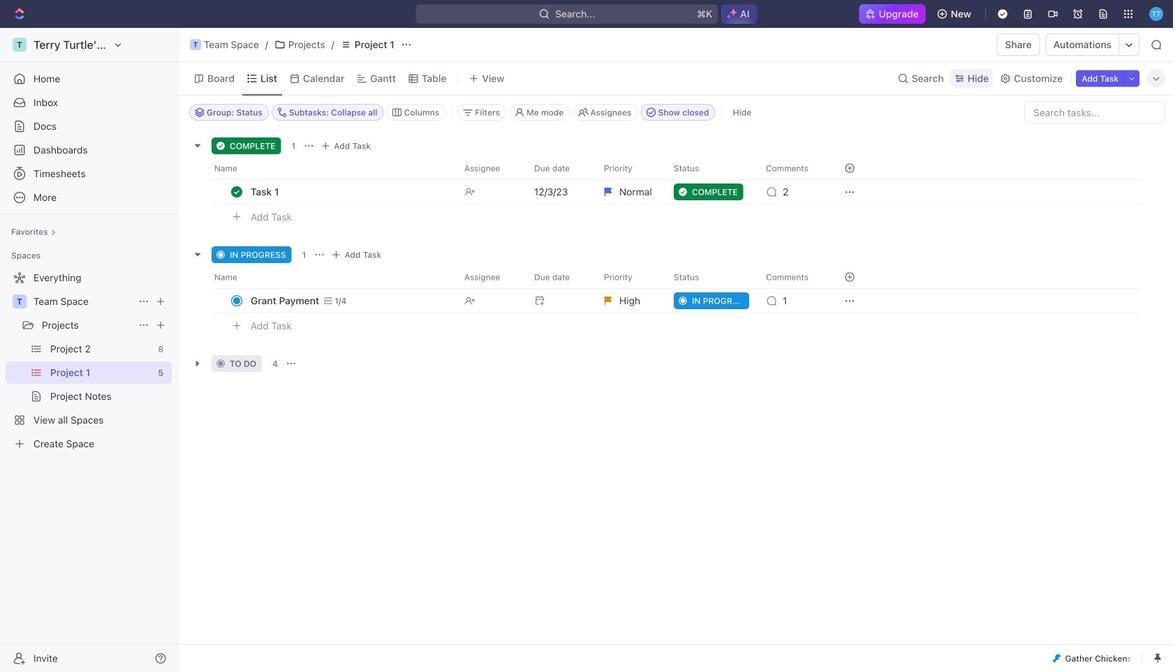 Task type: locate. For each thing, give the bounding box(es) containing it.
team space, , element
[[190, 39, 201, 50], [13, 295, 27, 309]]

1 horizontal spatial team space, , element
[[190, 39, 201, 50]]

sidebar navigation
[[0, 28, 181, 673]]

tree
[[6, 267, 172, 455]]

tree inside sidebar navigation
[[6, 267, 172, 455]]

1 vertical spatial team space, , element
[[13, 295, 27, 309]]



Task type: vqa. For each thing, say whether or not it's contained in the screenshot.
Team Space link
no



Task type: describe. For each thing, give the bounding box(es) containing it.
Search tasks... text field
[[1025, 102, 1165, 123]]

drumstick bite image
[[1053, 655, 1061, 663]]

terry turtle's workspace, , element
[[13, 38, 27, 52]]

0 horizontal spatial team space, , element
[[13, 295, 27, 309]]

0 vertical spatial team space, , element
[[190, 39, 201, 50]]



